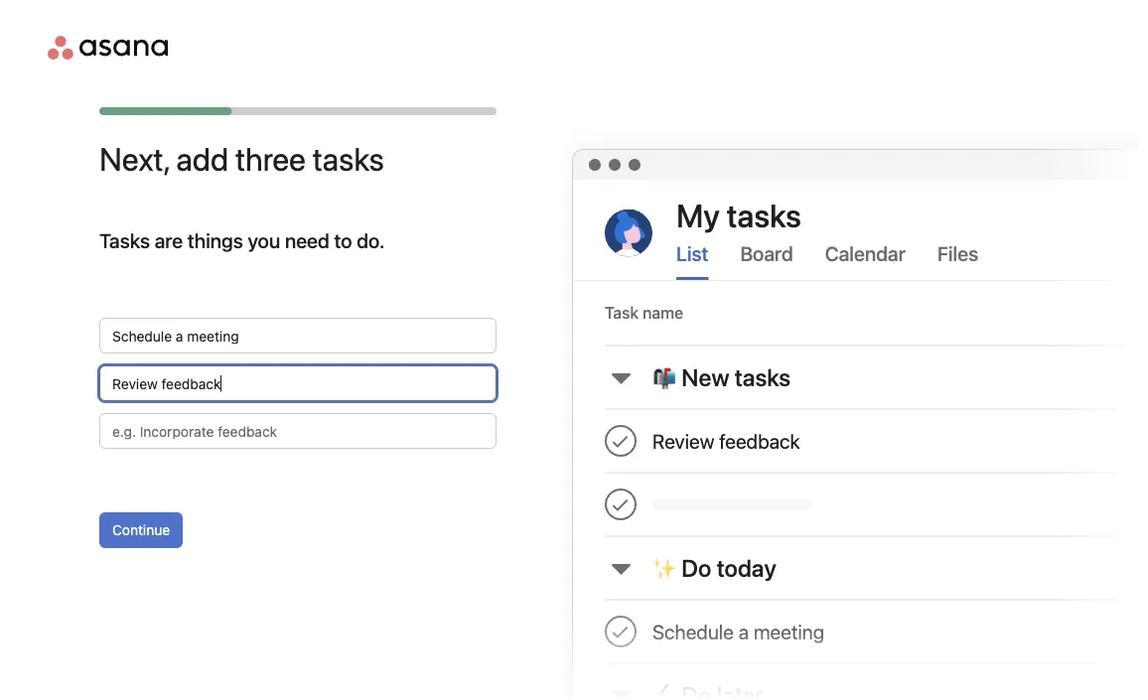 Task type: locate. For each thing, give the bounding box(es) containing it.
schedule a meeting
[[653, 620, 825, 643]]

cell down review feedback cell
[[605, 474, 1139, 536]]

add
[[176, 140, 229, 178]]

table
[[573, 281, 1139, 700]]

files
[[938, 241, 979, 265]]

✨ do today
[[653, 555, 777, 582]]

review feedback cell
[[605, 410, 1139, 472]]

calendar
[[826, 241, 906, 265]]

📬 new tasks cell
[[605, 347, 807, 408]]

📬 new tasks
[[653, 364, 791, 392]]

next, add three tasks
[[99, 140, 385, 178]]

review
[[653, 429, 715, 453]]

next,
[[99, 140, 169, 178]]

my tasks
[[677, 197, 802, 235]]

you
[[248, 229, 280, 252]]

next, add three tasks tasks are things you need to do. element
[[99, 318, 497, 449]]

0 vertical spatial cell
[[605, 474, 1139, 536]]

continue
[[112, 522, 170, 539]]

cell
[[605, 474, 1139, 536], [605, 665, 780, 700]]

feedback
[[720, 429, 801, 453]]

1 cell from the top
[[605, 474, 1139, 536]]

e.g. Draft project proposal text field
[[99, 366, 497, 401]]

a
[[739, 620, 749, 643]]

tasks are things you need to do.
[[99, 229, 385, 252]]

continue button
[[99, 513, 183, 549]]

to do.
[[334, 229, 385, 252]]

meeting
[[754, 620, 825, 643]]

table containing 📬 new tasks
[[573, 281, 1139, 700]]

cell down schedule at the right bottom
[[605, 665, 780, 700]]

1 vertical spatial cell
[[605, 665, 780, 700]]

tasks
[[99, 229, 150, 252]]



Task type: describe. For each thing, give the bounding box(es) containing it.
schedule
[[653, 620, 734, 643]]

board
[[741, 241, 794, 265]]

review feedback
[[653, 429, 801, 453]]

do today
[[682, 555, 777, 582]]

list
[[677, 241, 709, 265]]

📬
[[653, 364, 677, 392]]

three tasks
[[236, 140, 385, 178]]

2 cell from the top
[[605, 665, 780, 700]]

things
[[188, 229, 243, 252]]

new tasks
[[682, 364, 791, 392]]

task name
[[605, 304, 684, 322]]

e.g. Schedule brainstorm text field
[[99, 318, 497, 354]]

schedule a meeting cell
[[605, 601, 1139, 663]]

are
[[155, 229, 183, 252]]

asana image
[[48, 36, 168, 60]]

e.g. Incorporate feedback text field
[[99, 413, 497, 449]]

✨ do today cell
[[605, 538, 793, 599]]

need
[[285, 229, 330, 252]]

✨
[[653, 555, 677, 582]]



Task type: vqa. For each thing, say whether or not it's contained in the screenshot.
line_and_symbols icon
no



